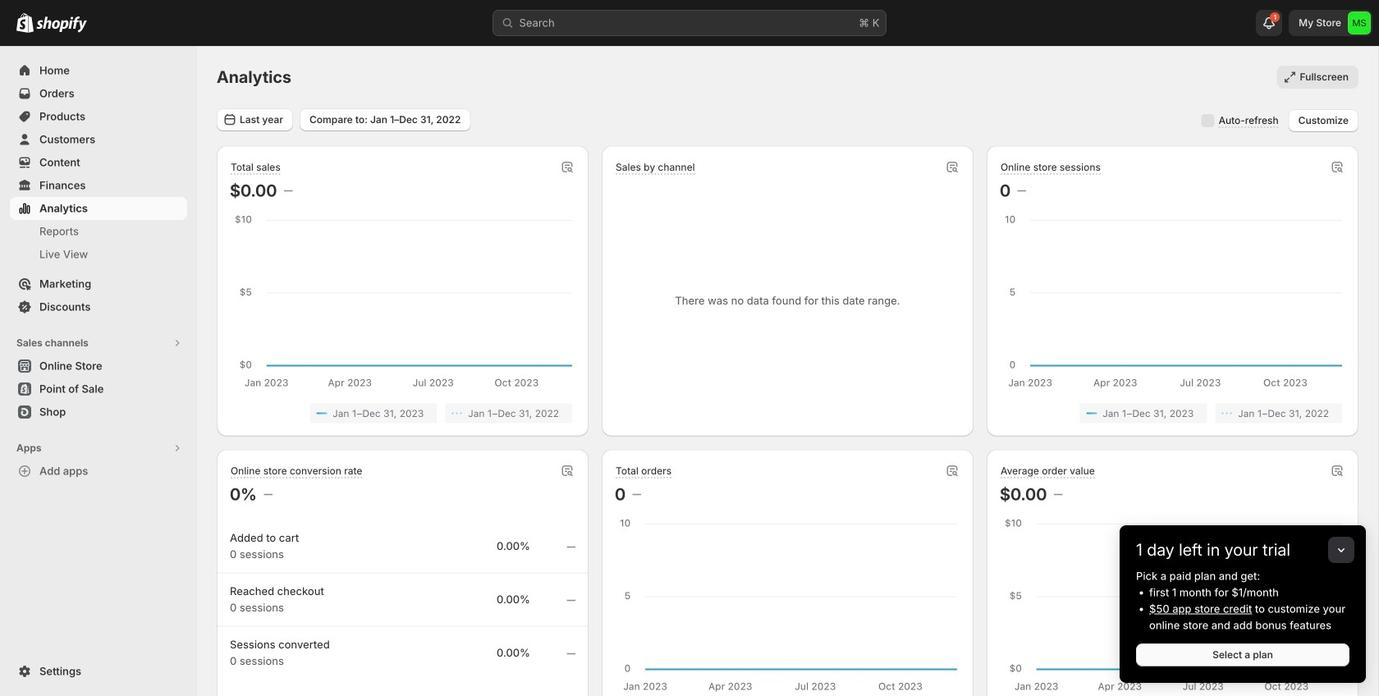 Task type: locate. For each thing, give the bounding box(es) containing it.
2 list from the left
[[1004, 404, 1343, 423]]

my store image
[[1349, 11, 1372, 34]]

shopify image
[[16, 13, 34, 33], [36, 16, 87, 33]]

1 horizontal spatial list
[[1004, 404, 1343, 423]]

0 horizontal spatial list
[[233, 404, 572, 423]]

list
[[233, 404, 572, 423], [1004, 404, 1343, 423]]



Task type: vqa. For each thing, say whether or not it's contained in the screenshot.
right LIST
yes



Task type: describe. For each thing, give the bounding box(es) containing it.
1 horizontal spatial shopify image
[[36, 16, 87, 33]]

1 list from the left
[[233, 404, 572, 423]]

0 horizontal spatial shopify image
[[16, 13, 34, 33]]



